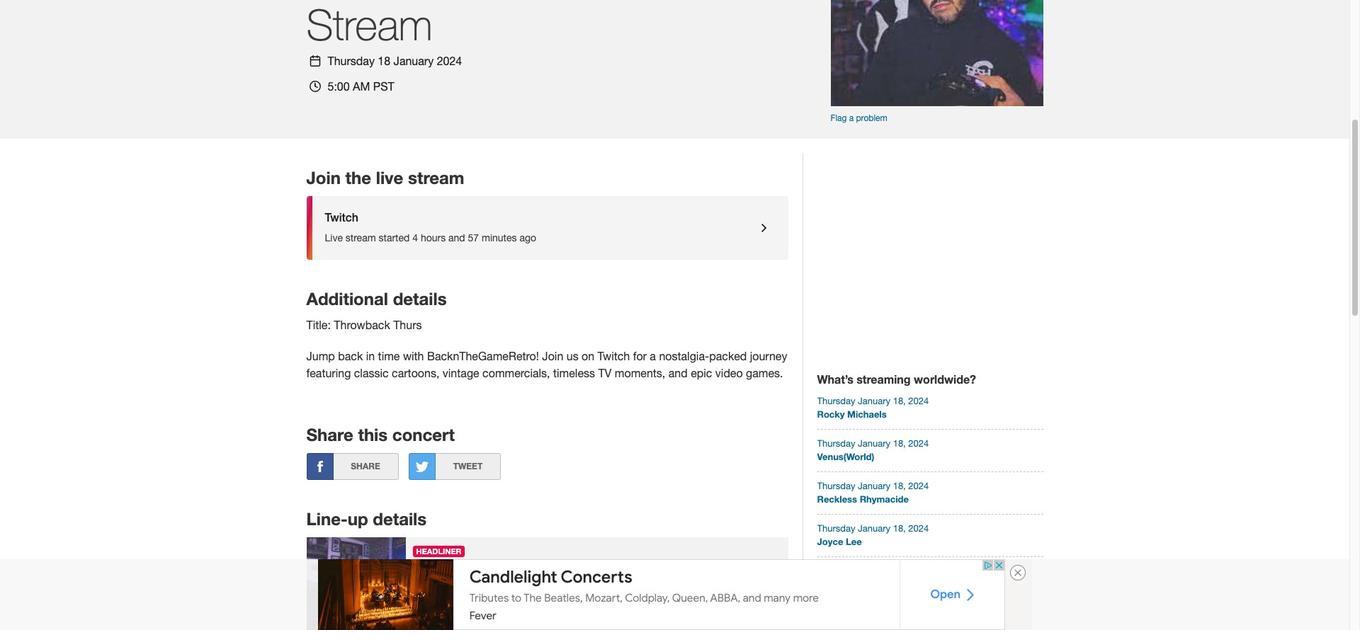Task type: locate. For each thing, give the bounding box(es) containing it.
january inside friday january 19, 2024 the plutophonics
[[846, 566, 878, 577]]

1 horizontal spatial stream
[[408, 168, 465, 188]]

plutophonics
[[837, 579, 894, 591]]

details
[[393, 289, 447, 309], [373, 510, 427, 530]]

thursday 18 january 2024
[[328, 55, 462, 67]]

join the live stream
[[307, 168, 465, 188]]

moments,
[[615, 367, 666, 380]]

january up plutophonics
[[846, 566, 878, 577]]

ago
[[520, 232, 537, 244]]

1 18, from the top
[[894, 396, 906, 407]]

share for share
[[351, 462, 380, 472]]

jump back in time with backnthegameretro! join us on twitch for a nostalgia-packed journey featuring classic cartoons, vintage commercials, timeless tv moments, and epic video games.
[[307, 350, 788, 380]]

additional
[[307, 289, 388, 309]]

thursday january 18, 2024 reckless rhymacide
[[818, 481, 929, 506]]

thursday inside thursday january 18, 2024 venus(world)
[[818, 439, 856, 449]]

worldwide?
[[914, 373, 977, 386]]

commercials,
[[483, 367, 550, 380]]

flag a problem link
[[831, 112, 1044, 125]]

join left the
[[307, 168, 341, 188]]

2024 inside thursday january 18, 2024 rocky michaels
[[909, 396, 929, 407]]

2024
[[437, 55, 462, 67], [909, 396, 929, 407], [909, 439, 929, 449], [909, 481, 929, 492], [909, 524, 929, 534], [896, 566, 917, 577]]

for
[[633, 350, 647, 363]]

twitch up tv
[[598, 350, 630, 363]]

thursday for thursday january 18, 2024 rocky michaels
[[818, 396, 856, 407]]

0 vertical spatial stream
[[408, 168, 465, 188]]

4 18, from the top
[[894, 524, 906, 534]]

vintage
[[443, 367, 480, 380]]

and left 57
[[449, 232, 465, 244]]

2024 up rhymacide
[[909, 481, 929, 492]]

0 vertical spatial twitch
[[325, 210, 359, 224]]

advertisement element
[[318, 560, 1005, 631]]

headliner
[[416, 547, 462, 556], [413, 578, 464, 589]]

18, down thursday january 18, 2024 rocky michaels
[[894, 439, 906, 449]]

thursday up venus(world)
[[818, 439, 856, 449]]

am
[[353, 80, 370, 93]]

january up lee
[[858, 524, 891, 534]]

headliner down 'fresh c' link
[[413, 578, 464, 589]]

thurs
[[393, 319, 422, 332]]

18, down what's streaming worldwide?
[[894, 396, 906, 407]]

january inside thursday january 18, 2024 venus(world)
[[858, 439, 891, 449]]

thursday
[[328, 55, 375, 67], [818, 396, 856, 407], [818, 439, 856, 449], [818, 481, 856, 492], [818, 524, 856, 534]]

2024 for friday january 19, 2024 the plutophonics
[[896, 566, 917, 577]]

venus(world)
[[818, 452, 875, 463]]

additional details
[[307, 289, 447, 309]]

what's streaming worldwide?
[[818, 373, 977, 386]]

in
[[366, 350, 375, 363]]

and
[[449, 232, 465, 244], [669, 367, 688, 380]]

0 horizontal spatial a
[[650, 350, 656, 363]]

joyce
[[818, 537, 844, 548]]

up
[[348, 510, 368, 530]]

19,
[[881, 566, 894, 577]]

line-up details
[[307, 510, 427, 530]]

january for joyce lee
[[858, 524, 891, 534]]

1 vertical spatial and
[[669, 367, 688, 380]]

1 horizontal spatial a
[[850, 113, 854, 123]]

1 vertical spatial a
[[650, 350, 656, 363]]

share down this at the bottom of the page
[[351, 462, 380, 472]]

what's
[[818, 373, 854, 386]]

18, inside thursday january 18, 2024 venus(world)
[[894, 439, 906, 449]]

packed
[[710, 350, 747, 363]]

2024 for thursday january 18, 2024 reckless rhymacide
[[909, 481, 929, 492]]

january down michaels
[[858, 439, 891, 449]]

thursday up rocky
[[818, 396, 856, 407]]

rocky
[[818, 409, 845, 421]]

twitch
[[325, 210, 359, 224], [598, 350, 630, 363]]

2024 down what's streaming worldwide?
[[909, 396, 929, 407]]

throwback thurs image
[[831, 0, 1044, 106]]

thursday up joyce
[[818, 524, 856, 534]]

0 horizontal spatial and
[[449, 232, 465, 244]]

18, inside the thursday january 18, 2024 reckless rhymacide
[[894, 481, 906, 492]]

this
[[358, 426, 388, 445]]

1 horizontal spatial twitch
[[598, 350, 630, 363]]

1 vertical spatial stream
[[346, 232, 376, 244]]

line-
[[307, 510, 348, 530]]

2024 for thursday 18 january 2024
[[437, 55, 462, 67]]

thursday january 18, 2024 venus(world)
[[818, 439, 929, 463]]

2024 for thursday january 18, 2024 venus(world)
[[909, 439, 929, 449]]

18, down rhymacide
[[894, 524, 906, 534]]

title: throwback thurs
[[307, 319, 422, 332]]

3 18, from the top
[[894, 481, 906, 492]]

details up thurs
[[393, 289, 447, 309]]

1 horizontal spatial and
[[669, 367, 688, 380]]

throwback
[[334, 319, 390, 332]]

fresh c live. image
[[307, 538, 406, 631]]

2024 right 18
[[437, 55, 462, 67]]

thursday up 5:00 am pst in the top of the page
[[328, 55, 375, 67]]

0 vertical spatial join
[[307, 168, 341, 188]]

2024 inside friday january 19, 2024 the plutophonics
[[896, 566, 917, 577]]

a right flag
[[850, 113, 854, 123]]

0 vertical spatial a
[[850, 113, 854, 123]]

fresh
[[413, 560, 451, 577]]

january inside thursday january 18, 2024 joyce lee
[[858, 524, 891, 534]]

0 horizontal spatial stream
[[346, 232, 376, 244]]

18,
[[894, 396, 906, 407], [894, 439, 906, 449], [894, 481, 906, 492], [894, 524, 906, 534]]

18, inside thursday january 18, 2024 joyce lee
[[894, 524, 906, 534]]

join left us
[[542, 350, 564, 363]]

january
[[394, 55, 434, 67], [858, 396, 891, 407], [858, 439, 891, 449], [858, 481, 891, 492], [858, 524, 891, 534], [846, 566, 878, 577]]

1 vertical spatial details
[[373, 510, 427, 530]]

january inside thursday january 18, 2024 rocky michaels
[[858, 396, 891, 407]]

january for venus(world)
[[858, 439, 891, 449]]

18, for rocky michaels
[[894, 396, 906, 407]]

2 18, from the top
[[894, 439, 906, 449]]

1 horizontal spatial join
[[542, 350, 564, 363]]

twitch up live
[[325, 210, 359, 224]]

2024 right 19,
[[896, 566, 917, 577]]

share link
[[307, 454, 399, 481]]

fresh c link
[[413, 560, 465, 577]]

1 vertical spatial twitch
[[598, 350, 630, 363]]

share inside share 'link'
[[351, 462, 380, 472]]

thursday inside thursday january 18, 2024 joyce lee
[[818, 524, 856, 534]]

and down nostalgia-
[[669, 367, 688, 380]]

2024 inside thursday january 18, 2024 joyce lee
[[909, 524, 929, 534]]

headliner up 'fresh c' link
[[416, 547, 462, 556]]

flag a problem
[[831, 113, 888, 123]]

1 vertical spatial join
[[542, 350, 564, 363]]

2024 down rhymacide
[[909, 524, 929, 534]]

hours
[[421, 232, 446, 244]]

thursday inside the thursday january 18, 2024 reckless rhymacide
[[818, 481, 856, 492]]

18, for venus(world)
[[894, 439, 906, 449]]

friday january 19, 2024 the plutophonics
[[818, 566, 917, 591]]

thursday inside thursday january 18, 2024 rocky michaels
[[818, 396, 856, 407]]

january up rhymacide
[[858, 481, 891, 492]]

nostalgia-
[[659, 350, 710, 363]]

2024 inside thursday january 18, 2024 venus(world)
[[909, 439, 929, 449]]

games.
[[746, 367, 784, 380]]

0 vertical spatial share
[[307, 426, 354, 445]]

january up michaels
[[858, 396, 891, 407]]

journey
[[750, 350, 788, 363]]

january inside the thursday january 18, 2024 reckless rhymacide
[[858, 481, 891, 492]]

details right up
[[373, 510, 427, 530]]

timeless
[[554, 367, 595, 380]]

thursday up reckless on the right bottom
[[818, 481, 856, 492]]

classic
[[354, 367, 389, 380]]

a right "for"
[[650, 350, 656, 363]]

a
[[850, 113, 854, 123], [650, 350, 656, 363]]

tweet link
[[409, 454, 501, 481]]

problem
[[857, 113, 888, 123]]

1 vertical spatial share
[[351, 462, 380, 472]]

stream
[[408, 168, 465, 188], [346, 232, 376, 244]]

join
[[307, 168, 341, 188], [542, 350, 564, 363]]

tv
[[599, 367, 612, 380]]

18, for joyce lee
[[894, 524, 906, 534]]

january for rocky michaels
[[858, 396, 891, 407]]

michaels
[[848, 409, 887, 421]]

time
[[378, 350, 400, 363]]

live
[[376, 168, 404, 188]]

0 horizontal spatial join
[[307, 168, 341, 188]]

2024 for thursday january 18, 2024 joyce lee
[[909, 524, 929, 534]]

share this concert
[[307, 426, 455, 445]]

2024 down thursday january 18, 2024 rocky michaels
[[909, 439, 929, 449]]

18, up rhymacide
[[894, 481, 906, 492]]

18, inside thursday january 18, 2024 rocky michaels
[[894, 396, 906, 407]]

thursday january 18, 2024 joyce lee
[[818, 524, 929, 548]]

share
[[307, 426, 354, 445], [351, 462, 380, 472]]

share up share 'link'
[[307, 426, 354, 445]]

thursday for thursday 18 january 2024
[[328, 55, 375, 67]]

2024 inside the thursday january 18, 2024 reckless rhymacide
[[909, 481, 929, 492]]

c
[[455, 560, 465, 577]]



Task type: describe. For each thing, give the bounding box(es) containing it.
the
[[818, 579, 834, 591]]

title:
[[307, 319, 331, 332]]

a inside flag a problem link
[[850, 113, 854, 123]]

18, for reckless rhymacide
[[894, 481, 906, 492]]

pst
[[373, 80, 395, 93]]

friday
[[818, 566, 843, 577]]

concert
[[393, 426, 455, 445]]

5:00 am pst
[[328, 80, 395, 93]]

us
[[567, 350, 579, 363]]

live
[[325, 232, 343, 244]]

and inside jump back in time with backnthegameretro! join us on twitch for a nostalgia-packed journey featuring classic cartoons, vintage commercials, timeless tv moments, and epic video games.
[[669, 367, 688, 380]]

headliner fresh c headliner
[[413, 547, 465, 589]]

thursday for thursday january 18, 2024 venus(world)
[[818, 439, 856, 449]]

0 vertical spatial and
[[449, 232, 465, 244]]

rhymacide
[[860, 494, 909, 506]]

0 horizontal spatial twitch
[[325, 210, 359, 224]]

minutes
[[482, 232, 517, 244]]

back
[[338, 350, 363, 363]]

the
[[346, 168, 371, 188]]

thursday for thursday january 18, 2024 joyce lee
[[818, 524, 856, 534]]

1 vertical spatial headliner
[[413, 578, 464, 589]]

live stream started 4 hours and 57 minutes ago
[[325, 232, 537, 244]]

epic
[[691, 367, 713, 380]]

featuring
[[307, 367, 351, 380]]

with
[[403, 350, 424, 363]]

january for the plutophonics
[[846, 566, 878, 577]]

flag
[[831, 113, 847, 123]]

share for share this concert
[[307, 426, 354, 445]]

5:00
[[328, 80, 350, 93]]

4
[[413, 232, 418, 244]]

on
[[582, 350, 595, 363]]

0 vertical spatial details
[[393, 289, 447, 309]]

18
[[378, 55, 391, 67]]

started
[[379, 232, 410, 244]]

video
[[716, 367, 743, 380]]

streaming
[[857, 373, 911, 386]]

backnthegameretro!
[[427, 350, 539, 363]]

thursday january 18, 2024 rocky michaels
[[818, 396, 929, 421]]

headliner link
[[413, 578, 464, 589]]

thursday for thursday january 18, 2024 reckless rhymacide
[[818, 481, 856, 492]]

57
[[468, 232, 479, 244]]

january right 18
[[394, 55, 434, 67]]

cartoons,
[[392, 367, 440, 380]]

jump
[[307, 350, 335, 363]]

lee
[[846, 537, 862, 548]]

reckless
[[818, 494, 858, 506]]

january for reckless rhymacide
[[858, 481, 891, 492]]

0 vertical spatial headliner
[[416, 547, 462, 556]]

join inside jump back in time with backnthegameretro! join us on twitch for a nostalgia-packed journey featuring classic cartoons, vintage commercials, timeless tv moments, and epic video games.
[[542, 350, 564, 363]]

tweet
[[453, 462, 483, 472]]

2024 for thursday january 18, 2024 rocky michaels
[[909, 396, 929, 407]]

a inside jump back in time with backnthegameretro! join us on twitch for a nostalgia-packed journey featuring classic cartoons, vintage commercials, timeless tv moments, and epic video games.
[[650, 350, 656, 363]]

twitch inside jump back in time with backnthegameretro! join us on twitch for a nostalgia-packed journey featuring classic cartoons, vintage commercials, timeless tv moments, and epic video games.
[[598, 350, 630, 363]]



Task type: vqa. For each thing, say whether or not it's contained in the screenshot.
this
yes



